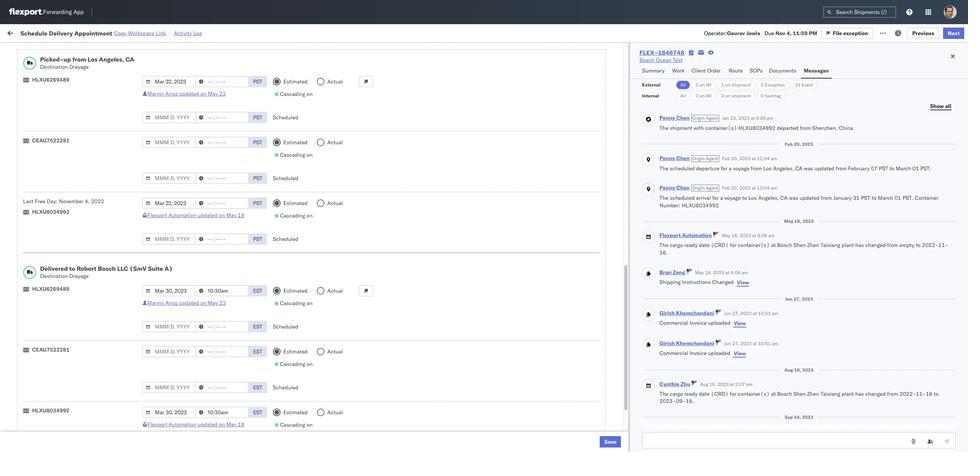 Task type: vqa. For each thing, say whether or not it's contained in the screenshot.


Task type: locate. For each thing, give the bounding box(es) containing it.
11:59 for third schedule pickup from los angeles, ca button from the top of the page
[[169, 141, 184, 148]]

ceau7522281, hlxu6269489, hlxu8034992 up with
[[657, 107, 774, 114]]

arroz down the 12:00
[[165, 90, 178, 97]]

zhen down 'may 18, 2023'
[[808, 242, 820, 249]]

schedule delivery appointment link for 11:59 pm pdt, nov 4, 2022
[[17, 124, 93, 131]]

cascading on for 5th -- : -- -- text box from the bottom
[[280, 91, 313, 98]]

scheduled for second -- : -- -- text box from the bottom
[[273, 385, 299, 392]]

1 vertical spatial taixiang
[[821, 391, 841, 398]]

30, down 28,
[[214, 324, 222, 331]]

1 : from the left
[[55, 47, 56, 52]]

0 horizontal spatial aug
[[208, 74, 219, 81]]

3 origin from the top
[[693, 185, 705, 191]]

shipment down the ymluw236679313 at right top
[[732, 82, 751, 88]]

was inside the scheduled arrival for a voyage to los angeles, ca was updated from january 31 pst to march 01 pst. container number: hlxu8034992
[[789, 195, 799, 202]]

1 up 0 on shipment
[[722, 82, 725, 88]]

delivery for 1st confirm delivery button from the bottom
[[38, 424, 58, 430]]

confirm delivery
[[17, 224, 58, 231], [17, 374, 58, 380], [17, 424, 58, 430]]

invoice up zhu
[[690, 350, 707, 357]]

upload for third upload customs clearance documents link from the top of the page
[[17, 307, 35, 314]]

hlxu8034992 inside the scheduled arrival for a voyage to los angeles, ca was updated from january 31 pst to march 01 pst. container number: hlxu8034992
[[682, 202, 719, 209]]

2 vertical spatial jun
[[725, 341, 732, 347]]

1 horizontal spatial a
[[729, 165, 732, 172]]

0 vertical spatial schedule pickup from rotterdam, netherlands link
[[17, 273, 129, 281]]

destination
[[40, 64, 68, 70], [40, 273, 68, 280], [913, 291, 940, 298]]

0 vertical spatial confirm delivery button
[[17, 223, 58, 232]]

2 marvin arroz updated on may 23 from the top
[[147, 300, 226, 307]]

origin up arrival
[[693, 185, 705, 191]]

2 vertical spatial confirm delivery link
[[17, 423, 58, 431]]

11:59 for 1st schedule pickup from los angeles, ca button from the bottom of the page
[[169, 291, 184, 298]]

3 actual from the top
[[328, 200, 343, 207]]

flex-2130384 for 5:30 pm pst, jan 30, 2023
[[583, 324, 622, 331]]

0 horizontal spatial march
[[879, 195, 894, 202]]

1 vertical spatial 23
[[219, 300, 226, 307]]

1 vertical spatial penny chen button
[[660, 155, 690, 162]]

view for flexport automation
[[738, 279, 750, 286]]

hlxu6269489, down with
[[697, 141, 736, 148]]

the inside the scheduled arrival for a voyage to los angeles, ca was updated from january 31 pst to march 01 pst. container number: hlxu8034992
[[660, 195, 669, 202]]

changed inside the cargo ready date (crd) for container(s)  at bosch shen zhen taixiang plant has changed from empty to 2022-11- 16.
[[866, 242, 886, 249]]

1 scheduled from the top
[[670, 165, 695, 172]]

1 vertical spatial cargo
[[670, 391, 683, 398]]

destination down delivered
[[40, 273, 68, 280]]

arroz up 8:30
[[165, 300, 178, 307]]

1 vertical spatial am
[[182, 374, 191, 381]]

batch
[[926, 29, 941, 36]]

2 nyku9743990 from the top
[[657, 341, 694, 347]]

16. down the msdu7304509 at the right of page
[[660, 250, 668, 257]]

(crd) down aug 18, 2023 at 2:07 am
[[711, 391, 729, 398]]

2 all from the top
[[681, 93, 686, 99]]

scheduled inside the scheduled arrival for a voyage to los angeles, ca was updated from january 31 pst to march 01 pst. container number: hlxu8034992
[[670, 195, 695, 202]]

1 30, from the top
[[214, 324, 222, 331]]

0 vertical spatial 23,
[[731, 115, 738, 121]]

2:07
[[736, 382, 746, 388]]

1 estimated from the top
[[284, 78, 308, 85]]

ceau7522281, for 6th schedule pickup from los angeles, ca link from the bottom
[[657, 91, 696, 98]]

5 mmm d, yyyy text field from the top
[[142, 286, 196, 297]]

has inside the cargo ready date (crd) for container(s)  at bosch shen zhen taixiang plant has changed from 2022-11-16 to 2023-09-16.
[[856, 391, 865, 398]]

1 schedule pickup from los angeles, ca from the top
[[17, 91, 111, 97]]

zhen
[[808, 242, 820, 249], [808, 391, 820, 398]]

zhen inside the cargo ready date (crd) for container(s)  at bosch shen zhen taixiang plant has changed from 2022-11-16 to 2023-09-16.
[[808, 391, 820, 398]]

log
[[193, 30, 202, 37]]

ocean fcl
[[325, 74, 351, 81], [325, 124, 351, 131], [325, 141, 351, 148], [325, 191, 351, 198], [325, 208, 351, 214], [325, 291, 351, 298], [325, 341, 351, 348], [325, 357, 351, 364], [325, 407, 351, 414]]

18, up shipping instructions changed view
[[705, 270, 712, 276]]

0 vertical spatial confirm pickup from rotterdam, netherlands link
[[17, 357, 126, 364]]

netherlands
[[100, 274, 129, 281], [100, 340, 129, 347], [97, 357, 126, 364], [97, 407, 126, 414]]

0 horizontal spatial numbers
[[678, 61, 697, 67]]

4 flex-1889466 from the top
[[583, 224, 622, 231]]

2 10:51 from the top
[[759, 341, 771, 347]]

1 vertical spatial khemchandani
[[676, 340, 715, 347]]

8:06 up changed
[[731, 270, 741, 276]]

: left ready
[[55, 47, 56, 52]]

snoozed
[[158, 47, 176, 52]]

los
[[88, 56, 98, 63], [71, 91, 80, 97], [71, 107, 80, 114], [71, 141, 80, 147], [764, 165, 772, 172], [71, 174, 80, 181], [749, 195, 757, 202], [68, 207, 77, 214], [71, 240, 80, 247], [71, 290, 80, 297]]

gaurav
[[728, 30, 746, 37], [860, 74, 877, 81]]

arroz for delivered to robert bosch llc (smv suite a)
[[165, 300, 178, 307]]

appointment for 11:59 pm pst, dec 13, 2022
[[62, 191, 93, 197]]

am right the 12:00
[[185, 74, 194, 81]]

2 jun 27, 2023 at 10:51 am from the top
[[725, 341, 779, 347]]

abcd1234560
[[657, 291, 694, 297]]

jun for view button associated with girish khemchandani
[[725, 341, 732, 347]]

2 taixiang from the top
[[821, 391, 841, 398]]

forwarding app
[[43, 9, 84, 16]]

ceau7522281, hlxu6269489, hlxu8034992 for 3rd schedule pickup from los angeles, ca link from the top of the page
[[657, 141, 774, 148]]

1 penny chen origin agent from the top
[[660, 115, 719, 121]]

test123456
[[726, 91, 758, 98], [726, 108, 758, 114], [726, 124, 758, 131], [726, 141, 758, 148], [726, 158, 758, 164]]

4 ocean fcl from the top
[[325, 191, 351, 198]]

0 vertical spatial 11:59 pm pst, dec 13, 2022
[[169, 174, 242, 181]]

numbers up client
[[678, 61, 697, 67]]

1 vertical spatial pst.
[[903, 195, 914, 202]]

1889466
[[599, 174, 622, 181], [599, 191, 622, 198], [599, 208, 622, 214], [599, 224, 622, 231]]

18, up maeu9736123
[[732, 233, 739, 239]]

1 girish from the top
[[660, 310, 675, 317]]

flexport automation updated on may 18 button
[[147, 212, 245, 219], [147, 422, 245, 429]]

ceau7522281, hlxu6269489, hlxu8034992 down 'jan 23, 2023 at 8:00 pm'
[[657, 124, 774, 131]]

hlxu6269489, up departure
[[697, 157, 736, 164]]

est for first -- : -- -- text box from the bottom
[[253, 410, 263, 417]]

resize handle column header
[[155, 59, 165, 453], [274, 59, 283, 453], [312, 59, 321, 453], [381, 59, 390, 453], [451, 59, 460, 453], [558, 59, 567, 453], [644, 59, 653, 453], [714, 59, 723, 453], [848, 59, 857, 453], [917, 59, 926, 453], [949, 59, 959, 453]]

commercial down abcd1234560
[[660, 320, 689, 327]]

container(s) inside the cargo ready date (crd) for container(s)  at bosch shen zhen taixiang plant has changed from empty to 2022-11- 16.
[[738, 242, 770, 249]]

0 vertical spatial 11:00
[[169, 357, 184, 364]]

lhuu7894563, uetu5238478 down arrival
[[657, 207, 734, 214]]

0 vertical spatial shen
[[794, 242, 806, 249]]

forwarding app link
[[9, 8, 84, 16]]

1 horizontal spatial 23,
[[731, 115, 738, 121]]

origin for with
[[693, 115, 705, 121]]

12:04 for to
[[757, 185, 770, 191]]

4 ceau7522281, hlxu6269489, hlxu8034992 from the top
[[657, 141, 774, 148]]

pst,
[[195, 174, 206, 181], [195, 191, 206, 198], [192, 208, 203, 214], [195, 241, 206, 248], [195, 291, 206, 298], [192, 307, 203, 314], [192, 324, 203, 331], [192, 341, 203, 348], [195, 357, 206, 364], [192, 374, 203, 381], [192, 391, 203, 398], [192, 407, 203, 414], [195, 424, 206, 431]]

view inside shipping instructions changed view
[[738, 279, 750, 286]]

penny
[[660, 115, 676, 121], [660, 155, 676, 162], [660, 185, 676, 192]]

penny chen origin agent up arrival
[[660, 185, 719, 192]]

MMM D, YYYY text field
[[142, 76, 196, 87], [142, 112, 196, 123], [142, 198, 196, 209], [142, 234, 196, 245], [142, 286, 196, 297], [142, 322, 196, 333]]

lhuu7894563, uetu5238478 down departure
[[657, 174, 734, 181]]

updated up 'may 18, 2023'
[[800, 195, 820, 202]]

jan left 24,
[[208, 291, 216, 298]]

omkar savant
[[860, 208, 894, 214]]

flexport for est
[[147, 422, 167, 429]]

1 10:51 from the top
[[759, 311, 771, 317]]

jan for flex-2130387
[[204, 307, 213, 314]]

ceau7522281, for schedule delivery appointment link corresponding to 11:59 pm pdt, nov 4, 2022
[[657, 124, 696, 131]]

hashtag
[[765, 93, 782, 99]]

customs for third upload customs clearance documents link from the top of the page
[[36, 307, 57, 314]]

jan for flex-2130384
[[204, 324, 213, 331]]

shen inside the cargo ready date (crd) for container(s)  at bosch shen zhen taixiang plant has changed from empty to 2022-11- 16.
[[794, 242, 806, 249]]

1 12:04 from the top
[[757, 156, 770, 161]]

0 vertical spatial scheduled
[[670, 165, 695, 172]]

pst
[[253, 78, 263, 85], [253, 114, 263, 121], [253, 139, 263, 146], [879, 165, 889, 172], [253, 175, 263, 182], [862, 195, 871, 202], [253, 200, 263, 207], [253, 236, 263, 243]]

1 vertical spatial 10:51
[[759, 341, 771, 347]]

2 23 from the top
[[219, 300, 226, 307]]

delivery for 2nd confirm delivery button from the top
[[38, 374, 58, 380]]

for inside the cargo ready date (crd) for container(s)  at bosch shen zhen taixiang plant has changed from 2022-11-16 to 2023-09-16.
[[730, 391, 737, 398]]

with
[[694, 125, 704, 132]]

show
[[931, 103, 944, 110]]

actual for 5th -- : -- -- text box from the bottom
[[328, 78, 343, 85]]

angeles, inside confirm pickup from los angeles, ca 'link'
[[78, 207, 99, 214]]

all
[[946, 103, 952, 110]]

scheduled for arrival
[[670, 195, 695, 202]]

confirm for 4:00 pm pst, dec 23, 2022
[[17, 207, 37, 214]]

(smv
[[130, 265, 147, 273]]

0 horizontal spatial pst.
[[903, 195, 914, 202]]

taixiang inside the cargo ready date (crd) for container(s)  at bosch shen zhen taixiang plant has changed from 2022-11-16 to 2023-09-16.
[[821, 391, 841, 398]]

mbl/mawb
[[726, 61, 753, 67]]

1 confirm pickup from rotterdam, netherlands link from the top
[[17, 357, 126, 364]]

4:00
[[169, 208, 181, 214]]

automation for pst
[[169, 212, 196, 219]]

the for the cargo ready date (crd) for container(s)  at bosch shen zhen taixiang plant has changed from 2022-11-16 to 2023-09-16.
[[660, 391, 669, 398]]

0 vertical spatial was
[[804, 165, 814, 172]]

arroz for picked-up from los angeles, ca
[[165, 90, 178, 97]]

3 fcl from the top
[[341, 141, 351, 148]]

may 18, 2023 at 8:06 am up changed
[[696, 270, 749, 276]]

1 vertical spatial (crd)
[[711, 391, 729, 398]]

18, left 2:07
[[710, 382, 717, 388]]

ymluw236679313
[[726, 74, 775, 81]]

1 confirm pickup from rotterdam, netherlands button from the top
[[17, 357, 126, 365]]

all button down caiu7969337
[[677, 92, 690, 101]]

march inside the scheduled arrival for a voyage to los angeles, ca was updated from january 31 pst to march 01 pst. container number: hlxu8034992
[[879, 195, 894, 202]]

marvin arroz updated on may 23 down the 12:00
[[147, 90, 226, 97]]

ca for second schedule pickup from los angeles, ca link from the top
[[103, 107, 111, 114]]

confirm
[[17, 207, 37, 214], [17, 224, 37, 231], [17, 357, 37, 364], [17, 374, 37, 380], [17, 407, 37, 414], [17, 424, 37, 430]]

clearance for second upload customs clearance documents link from the top
[[59, 157, 83, 164]]

schedule pickup from rotterdam, netherlands for second schedule pickup from rotterdam, netherlands link from the bottom
[[17, 274, 129, 281]]

5 scheduled from the top
[[273, 385, 299, 392]]

2022- left 16
[[900, 391, 917, 398]]

0 horizontal spatial gaurav
[[728, 30, 746, 37]]

marvin arroz updated on may 23 button for delivered to robert bosch llc (smv suite a)
[[147, 300, 226, 307]]

for inside the scheduled arrival for a voyage to los angeles, ca was updated from january 31 pst to march 01 pst. container number: hlxu8034992
[[713, 195, 719, 202]]

11:59 for third schedule pickup from los angeles, ca button from the bottom
[[169, 174, 184, 181]]

0 vertical spatial flexport automation updated on may 18 button
[[147, 212, 245, 219]]

2023
[[739, 115, 750, 121], [803, 141, 814, 147], [740, 156, 751, 161], [740, 185, 751, 191], [803, 219, 814, 225], [740, 233, 751, 239], [227, 241, 240, 248], [714, 270, 725, 276], [227, 291, 240, 298], [802, 296, 814, 302], [224, 307, 237, 314], [741, 311, 752, 317], [224, 324, 237, 331], [224, 341, 237, 348], [741, 341, 752, 347], [225, 357, 238, 364], [803, 368, 814, 373], [222, 374, 235, 381], [718, 382, 729, 388], [221, 391, 234, 398], [222, 407, 235, 414], [803, 415, 814, 421], [225, 424, 238, 431]]

lhuu7894563, uetu5238478
[[657, 174, 734, 181], [657, 191, 734, 198], [657, 207, 734, 214], [657, 224, 734, 231]]

date for zhu
[[699, 391, 710, 398]]

pst. for the scheduled departure for a voyage from los angeles, ca was updated from february 07 pst to march 01 pst.
[[921, 165, 932, 172]]

1 vertical spatial jawla
[[879, 74, 892, 81]]

delivery for schedule delivery appointment button associated with 11:59 pm pdt, nov 4, 2022
[[41, 124, 61, 131]]

1 vertical spatial arroz
[[165, 300, 178, 307]]

2 vertical spatial penny
[[660, 185, 676, 192]]

scheduled for 3rd -- : -- -- text field
[[273, 175, 299, 182]]

marvin arroz updated on may 23 button down the 12:00
[[147, 90, 226, 97]]

the scheduled arrival for a voyage to los angeles, ca was updated from january 31 pst to march 01 pst. container number: hlxu8034992
[[660, 195, 939, 209]]

1 vertical spatial 12:04
[[757, 185, 770, 191]]

shipment left with
[[670, 125, 693, 132]]

for
[[73, 47, 79, 52], [721, 165, 728, 172], [713, 195, 719, 202], [730, 242, 737, 249], [730, 391, 737, 398]]

2 11:59 pm pdt, nov 4, 2022 from the top
[[169, 108, 239, 114]]

6, down 3:00 am pst, feb 6, 2023
[[218, 424, 223, 431]]

11:59 for second schedule pickup from los angeles, ca button
[[169, 108, 184, 114]]

changed inside the cargo ready date (crd) for container(s)  at bosch shen zhen taixiang plant has changed from 2022-11-16 to 2023-09-16.
[[866, 391, 886, 398]]

1 drayage from the top
[[69, 64, 89, 70]]

pickup inside 'link'
[[38, 207, 54, 214]]

2 vertical spatial 20,
[[732, 185, 739, 191]]

feb
[[785, 141, 793, 147], [723, 156, 730, 161], [723, 185, 730, 191], [208, 357, 217, 364], [205, 374, 214, 381], [204, 391, 214, 398], [205, 407, 214, 414], [208, 424, 217, 431]]

2130387
[[599, 258, 622, 264], [599, 274, 622, 281], [599, 307, 622, 314], [599, 357, 622, 364], [599, 374, 622, 381]]

-- : -- -- text field
[[195, 112, 249, 123], [195, 198, 249, 209], [195, 322, 249, 333], [195, 383, 249, 394], [195, 408, 249, 419]]

0 vertical spatial 16.
[[660, 250, 668, 257]]

0 vertical spatial chen
[[677, 115, 690, 121]]

0 vertical spatial feb 20, 2023 at 12:04 am
[[723, 156, 778, 161]]

0 vertical spatial has
[[856, 242, 865, 249]]

23, down 0 on shipment
[[731, 115, 738, 121]]

0 vertical spatial invoice
[[690, 320, 707, 327]]

1 zhen from the top
[[808, 242, 820, 249]]

4 scheduled from the top
[[273, 324, 299, 331]]

1 vertical spatial flexport automation updated on may 18
[[147, 422, 245, 429]]

pst. inside the scheduled arrival for a voyage to los angeles, ca was updated from january 31 pst to march 01 pst. container number: hlxu8034992
[[903, 195, 914, 202]]

at inside the cargo ready date (crd) for container(s)  at bosch shen zhen taixiang plant has changed from empty to 2022-11- 16.
[[772, 242, 776, 249]]

ceau7522281, hlxu6269489, hlxu8034992 down '1 on shipment'
[[657, 91, 774, 98]]

ceau7522281, for 3rd schedule pickup from los angeles, ca link from the top of the page
[[657, 141, 696, 148]]

1 schedule delivery appointment link from the top
[[17, 124, 93, 131]]

upload customs clearance documents link
[[17, 74, 112, 81], [17, 157, 112, 164], [17, 307, 112, 314], [17, 390, 112, 398]]

2 30, from the top
[[214, 341, 222, 348]]

plant inside the cargo ready date (crd) for container(s)  at bosch shen zhen taixiang plant has changed from empty to 2022-11- 16.
[[842, 242, 855, 249]]

2 girish khemchandani button from the top
[[660, 340, 715, 347]]

1 vertical spatial 01
[[895, 195, 902, 202]]

1 vertical spatial 27,
[[733, 311, 740, 317]]

a inside the scheduled arrival for a voyage to los angeles, ca was updated from january 31 pst to march 01 pst. container number: hlxu8034992
[[721, 195, 724, 202]]

hlxu6269489, for 6th schedule pickup from los angeles, ca link from the bottom
[[697, 91, 736, 98]]

2 ceau7522281, hlxu6269489, hlxu8034992 from the top
[[657, 107, 774, 114]]

11:00 up 5:30 am pst, feb 3, 2023
[[169, 357, 184, 364]]

abcdefg78456546 for schedule delivery appointment
[[726, 191, 777, 198]]

2 vertical spatial view
[[734, 351, 746, 357]]

0 vertical spatial pst.
[[921, 165, 932, 172]]

1893174
[[599, 241, 622, 248]]

work right import
[[83, 29, 96, 36]]

to inside delivered to robert bosch llc (smv suite a) destination drayage
[[69, 265, 75, 273]]

destination right choi
[[913, 291, 940, 298]]

upload for first upload customs clearance documents link from the top
[[17, 74, 35, 81]]

0 vertical spatial girish khemchandani button
[[660, 310, 715, 317]]

flexport automation updated on may 18
[[147, 212, 245, 219], [147, 422, 245, 429]]

2 hlxu6269489, from the top
[[697, 107, 736, 114]]

cargo up "09-" on the bottom right of the page
[[670, 391, 683, 398]]

2022
[[229, 74, 243, 81], [225, 91, 239, 98], [225, 108, 239, 114], [225, 124, 239, 131], [225, 141, 239, 148], [228, 174, 242, 181], [228, 191, 242, 198], [91, 198, 104, 205], [225, 208, 238, 214]]

2 12:04 from the top
[[757, 185, 770, 191]]

ready inside the cargo ready date (crd) for container(s)  at bosch shen zhen taixiang plant has changed from empty to 2022-11- 16.
[[685, 242, 698, 249]]

0 vertical spatial schedule pickup from rotterdam, netherlands
[[17, 274, 129, 281]]

30, up 2,
[[214, 341, 222, 348]]

1 11:00 from the top
[[169, 357, 184, 364]]

updated
[[179, 90, 199, 97], [815, 165, 835, 172], [800, 195, 820, 202], [198, 212, 218, 219], [179, 300, 199, 307], [198, 422, 218, 429]]

aug up the cargo ready date (crd) for container(s)  at bosch shen zhen taixiang plant has changed from 2022-11-16 to 2023-09-16.
[[785, 368, 794, 373]]

0 horizontal spatial 01
[[895, 195, 902, 202]]

23 down 19,
[[219, 90, 226, 97]]

5 -- : -- -- text field from the top
[[195, 408, 249, 419]]

ceau7522281, hlxu6269489, hlxu8034992 up departure
[[657, 157, 774, 164]]

16. inside the cargo ready date (crd) for container(s)  at bosch shen zhen taixiang plant has changed from empty to 2022-11- 16.
[[660, 250, 668, 257]]

date inside the cargo ready date (crd) for container(s)  at bosch shen zhen taixiang plant has changed from 2022-11-16 to 2023-09-16.
[[699, 391, 710, 398]]

karl
[[459, 341, 469, 348], [529, 341, 538, 348], [459, 407, 469, 414], [529, 407, 538, 414]]

filtered by:
[[8, 46, 35, 53]]

1 vertical spatial schedule pickup from rotterdam, netherlands link
[[17, 340, 129, 348]]

drayage down up
[[69, 64, 89, 70]]

hlxu6269489, down '1 on shipment'
[[697, 91, 736, 98]]

from inside the cargo ready date (crd) for container(s)  at bosch shen zhen taixiang plant has changed from 2022-11-16 to 2023-09-16.
[[888, 391, 899, 398]]

angeles, inside picked-up from los angeles, ca destination drayage
[[99, 56, 124, 63]]

destination inside picked-up from los angeles, ca destination drayage
[[40, 64, 68, 70]]

1 horizontal spatial 8:06
[[758, 233, 768, 239]]

am
[[771, 156, 778, 161], [771, 185, 778, 191], [769, 233, 775, 239], [742, 270, 749, 276], [773, 311, 779, 317], [773, 341, 779, 347], [747, 382, 753, 388]]

schedule pickup from los angeles, ca for 3rd schedule pickup from los angeles, ca link from the top of the page
[[17, 141, 111, 147]]

zhu
[[681, 381, 691, 388]]

all button for internal
[[677, 92, 690, 101]]

external
[[643, 82, 661, 88]]

1 horizontal spatial 1
[[761, 82, 764, 88]]

8:30 pm pst, jan 28, 2023
[[169, 307, 237, 314]]

cargo down flexport automation button
[[670, 242, 683, 249]]

2 cascading on from the top
[[280, 152, 313, 159]]

1 on shipment
[[722, 82, 751, 88]]

container(s)
[[706, 125, 738, 132], [738, 242, 770, 249], [738, 391, 770, 398]]

commercial invoice uploaded view for view button associated with girish khemchandani
[[660, 350, 746, 357]]

4 upload from the top
[[17, 390, 35, 397]]

voyage inside the scheduled arrival for a voyage to los angeles, ca was updated from january 31 pst to march 01 pst. container number: hlxu8034992
[[725, 195, 741, 202]]

1 vertical spatial confirm pickup from rotterdam, netherlands button
[[17, 407, 126, 415]]

5 schedule pickup from los angeles, ca from the top
[[17, 240, 111, 247]]

taixiang inside the cargo ready date (crd) for container(s)  at bosch shen zhen taixiang plant has changed from empty to 2022-11- 16.
[[821, 242, 841, 249]]

2 lhuu7894563, uetu5238478 from the top
[[657, 191, 734, 198]]

4 hlxu6269489, from the top
[[697, 141, 736, 148]]

1 marvin from the top
[[147, 90, 164, 97]]

2 1889466 from the top
[[599, 191, 622, 198]]

1 vertical spatial shen
[[794, 391, 806, 398]]

schedule delivery appointment copy workspace link
[[20, 29, 166, 37]]

marvin arroz updated on may 23 for delivered to robert bosch llc (smv suite a)
[[147, 300, 226, 307]]

: left no on the top left of the page
[[176, 47, 177, 52]]

2 schedule pickup from rotterdam, netherlands link from the top
[[17, 340, 129, 348]]

1 vertical spatial penny
[[660, 155, 676, 162]]

abcdefg78456546 for schedule pickup from los angeles, ca
[[726, 174, 777, 181]]

0 vertical spatial zhen
[[808, 242, 820, 249]]

date down flexport automation button
[[699, 242, 710, 249]]

all button for external
[[677, 81, 690, 90]]

invoice down abcd1234560
[[690, 320, 707, 327]]

picked-
[[40, 56, 64, 63]]

2 marvin arroz updated on may 23 button from the top
[[147, 300, 226, 307]]

1 vertical spatial commercial invoice uploaded view
[[660, 350, 746, 357]]

2130387 for 11:00 pm pst, feb 2, 2023
[[599, 357, 622, 364]]

shen up sep 14, 2023
[[794, 391, 806, 398]]

bosch inside the cargo ready date (crd) for container(s)  at bosch shen zhen taixiang plant has changed from 2022-11-16 to 2023-09-16.
[[778, 391, 793, 398]]

4 5:30 from the top
[[169, 391, 181, 398]]

2 feb 20, 2023 at 12:04 am from the top
[[723, 185, 778, 191]]

confirm inside 'link'
[[17, 207, 37, 214]]

1 vertical spatial chen
[[677, 155, 690, 162]]

9 resize handle column header from the left
[[848, 59, 857, 453]]

1 5:30 from the top
[[169, 324, 181, 331]]

0 horizontal spatial 2022-
[[900, 391, 917, 398]]

schedule pickup from rotterdam, netherlands for 1st schedule pickup from rotterdam, netherlands link from the bottom
[[17, 340, 129, 347]]

1 commercial from the top
[[660, 320, 689, 327]]

may 18, 2023 at 8:06 am for flexport automation
[[722, 233, 775, 239]]

2 2130384 from the top
[[599, 341, 622, 348]]

automation up the 11:59 pm pst, jan 12, 2023
[[169, 212, 196, 219]]

container(s) inside the cargo ready date (crd) for container(s)  at bosch shen zhen taixiang plant has changed from 2022-11-16 to 2023-09-16.
[[738, 391, 770, 398]]

0 vertical spatial drayage
[[69, 64, 89, 70]]

march right 07
[[896, 165, 912, 172]]

18
[[238, 212, 245, 219], [238, 422, 245, 429]]

18, for flexport automation
[[732, 233, 739, 239]]

1 5:30 pm pst, jan 30, 2023 from the top
[[169, 324, 237, 331]]

1 vertical spatial all button
[[677, 92, 690, 101]]

penny chen origin agent
[[660, 115, 719, 121], [660, 155, 719, 162], [660, 185, 719, 192]]

3 flex-1889466 from the top
[[583, 208, 622, 214]]

2 ready from the top
[[685, 391, 698, 398]]

0 horizontal spatial was
[[789, 195, 799, 202]]

ready down zhu
[[685, 391, 698, 398]]

upload customs clearance documents
[[17, 74, 112, 81], [17, 157, 112, 164], [17, 307, 112, 314], [17, 390, 112, 397]]

169 on track
[[183, 29, 214, 36]]

(crd) inside the cargo ready date (crd) for container(s)  at bosch shen zhen taixiang plant has changed from 2022-11-16 to 2023-09-16.
[[711, 391, 729, 398]]

scheduled for departure
[[670, 165, 695, 172]]

gvcu5265864 for 5:30 am pst, feb 3, 2023
[[657, 374, 694, 381]]

the for the cargo ready date (crd) for container(s)  at bosch shen zhen taixiang plant has changed from empty to 2022-11- 16.
[[660, 242, 669, 249]]

was for january
[[789, 195, 799, 202]]

ca for 3rd schedule pickup from los angeles, ca link from the top of the page
[[103, 141, 111, 147]]

0 vertical spatial flexport automation updated on may 18
[[147, 212, 245, 219]]

12:04 down "the shipment with container(s) hlxu8034992 departed from shenzhen, china."
[[757, 156, 770, 161]]

0 vertical spatial origin
[[693, 115, 705, 121]]

schedule for second schedule pickup from los angeles, ca link from the bottom of the page
[[17, 240, 40, 247]]

ceau7522281 for picked-up from los angeles, ca
[[32, 137, 70, 144]]

scheduled left departure
[[670, 165, 695, 172]]

january
[[834, 195, 852, 202]]

zhen inside the cargo ready date (crd) for container(s)  at bosch shen zhen taixiang plant has changed from empty to 2022-11- 16.
[[808, 242, 820, 249]]

0 vertical spatial all button
[[677, 81, 690, 90]]

penny chen origin agent up with
[[660, 115, 719, 121]]

hlxu6269489, up with
[[697, 107, 736, 114]]

integration test account - karl lagerfeld
[[394, 341, 493, 348], [464, 341, 562, 348], [394, 407, 493, 414], [464, 407, 562, 414]]

3 penny chen origin agent from the top
[[660, 185, 719, 192]]

confirm pickup from rotterdam, netherlands link for 3:00 am pst, feb 6, 2023
[[17, 407, 126, 414]]

updated down 3:00 am pst, feb 6, 2023
[[198, 422, 218, 429]]

jan left 28,
[[204, 307, 213, 314]]

1 est from the top
[[253, 288, 263, 295]]

None text field
[[643, 433, 957, 450]]

28,
[[214, 307, 222, 314]]

am for cynthia zhu button
[[747, 382, 753, 388]]

0 horizontal spatial 16.
[[660, 250, 668, 257]]

lhuu7894563, uetu5238478 up the flexport automation
[[657, 224, 734, 231]]

3 ceau7522281, from the top
[[657, 124, 696, 131]]

2 marvin from the top
[[147, 300, 164, 307]]

0 vertical spatial commercial
[[660, 320, 689, 327]]

23, up 12,
[[216, 208, 224, 214]]

1 has from the top
[[856, 242, 865, 249]]

message (0)
[[110, 29, 141, 36]]

-- : -- -- text field
[[195, 76, 249, 87], [195, 137, 249, 148], [195, 173, 249, 184], [195, 234, 249, 245], [195, 286, 249, 297], [195, 347, 249, 358]]

confirm pickup from rotterdam, netherlands link for 11:00 pm pst, feb 2, 2023
[[17, 357, 126, 364]]

summary
[[643, 67, 665, 74]]

batch action button
[[914, 27, 964, 38]]

lhuu7894563, uetu5238478 up number:
[[657, 191, 734, 198]]

has inside the cargo ready date (crd) for container(s)  at bosch shen zhen taixiang plant has changed from empty to 2022-11- 16.
[[856, 242, 865, 249]]

automation up the msdu7304509 at the right of page
[[683, 232, 712, 239]]

uploaded up aug 18, 2023 at 2:07 am
[[708, 350, 731, 357]]

0 horizontal spatial 1
[[722, 82, 725, 88]]

1 vertical spatial confirm pickup from rotterdam, netherlands
[[17, 407, 126, 414]]

am for bran zeng button
[[742, 270, 749, 276]]

6 resize handle column header from the left
[[558, 59, 567, 453]]

voyage right arrival
[[725, 195, 741, 202]]

0 vertical spatial jawla
[[747, 30, 761, 37]]

1 horizontal spatial container
[[915, 195, 939, 202]]

1 vertical spatial marvin
[[147, 300, 164, 307]]

5:30 up 5:30 pm pst, feb 4, 2023
[[169, 374, 181, 381]]

1 horizontal spatial was
[[804, 165, 814, 172]]

1 vertical spatial was
[[789, 195, 799, 202]]

confirm for 11:00 pm pst, feb 2, 2023
[[17, 357, 37, 364]]

4 est from the top
[[253, 385, 263, 392]]

from inside the scheduled arrival for a voyage to los angeles, ca was updated from january 31 pst to march 01 pst. container number: hlxu8034992
[[821, 195, 833, 202]]

schedule for third schedule pickup from los angeles, ca link from the bottom of the page
[[17, 174, 40, 181]]

clearance for third upload customs clearance documents link from the top of the page
[[59, 307, 83, 314]]

origin up departure
[[693, 156, 705, 161]]

0 vertical spatial 5:30 pm pst, jan 30, 2023
[[169, 324, 237, 331]]

am right 3:00
[[182, 407, 191, 414]]

1 mmm d, yyyy text field from the top
[[142, 137, 196, 148]]

3 mmm d, yyyy text field from the top
[[142, 347, 196, 358]]

upload for fourth upload customs clearance documents link from the top of the page
[[17, 390, 35, 397]]

--
[[726, 291, 733, 298]]

flexport automation updated on may 18 up the 11:59 pm pst, jan 12, 2023
[[147, 212, 245, 219]]

for inside the cargo ready date (crd) for container(s)  at bosch shen zhen taixiang plant has changed from empty to 2022-11- 16.
[[730, 242, 737, 249]]

show all
[[931, 103, 952, 110]]

3 5:30 from the top
[[169, 374, 181, 381]]

hlxu6269489,
[[697, 91, 736, 98], [697, 107, 736, 114], [697, 124, 736, 131], [697, 141, 736, 148], [697, 157, 736, 164]]

pickup for 1st schedule pickup from rotterdam, netherlands link from the bottom
[[41, 340, 58, 347]]

confirm delivery button
[[17, 223, 58, 232], [17, 373, 58, 382], [17, 423, 58, 432]]

was for february
[[804, 165, 814, 172]]

at
[[159, 29, 164, 36], [751, 115, 755, 121], [752, 156, 756, 161], [752, 185, 756, 191], [753, 233, 757, 239], [772, 242, 776, 249], [726, 270, 730, 276], [753, 311, 757, 317], [753, 341, 757, 347], [730, 382, 734, 388], [772, 391, 776, 398]]

0 horizontal spatial :
[[55, 47, 56, 52]]

1 ceau7522281, hlxu6269489, hlxu8034992 from the top
[[657, 91, 774, 98]]

0 vertical spatial 11-
[[939, 242, 949, 249]]

2 chen from the top
[[677, 155, 690, 162]]

ceau7522281 for delivered to robert bosch llc (smv suite a)
[[32, 347, 70, 354]]

date inside the cargo ready date (crd) for container(s)  at bosch shen zhen taixiang plant has changed from empty to 2022-11- 16.
[[699, 242, 710, 249]]

delivery for schedule delivery appointment button corresponding to 5:30 pm pst, jan 30, 2023
[[41, 324, 61, 331]]

los inside picked-up from los angeles, ca destination drayage
[[88, 56, 98, 63]]

nyku9743990
[[657, 324, 694, 331], [657, 341, 694, 347], [657, 391, 694, 397], [657, 424, 694, 431]]

8:06 up maeu9736123
[[758, 233, 768, 239]]

8:30
[[169, 307, 181, 314]]

0 vertical spatial changed
[[866, 242, 886, 249]]

updated for 1st -- : -- -- text field
[[179, 90, 199, 97]]

march up savant
[[879, 195, 894, 202]]

zhen up sep 14, 2023
[[808, 391, 820, 398]]

0 vertical spatial plant
[[842, 242, 855, 249]]

16. down zhu
[[686, 398, 694, 405]]

(crd) down flexport automation button
[[711, 242, 729, 249]]

2 uploaded from the top
[[708, 350, 731, 357]]

1 vertical spatial view
[[734, 320, 746, 327]]

to
[[890, 165, 895, 172], [743, 195, 748, 202], [872, 195, 877, 202], [916, 242, 921, 249], [69, 265, 75, 273], [934, 391, 939, 398]]

5:30 pm pst, jan 30, 2023 up 11:00 pm pst, feb 2, 2023
[[169, 341, 237, 348]]

marvin arroz updated on may 23 up 8:30
[[147, 300, 226, 307]]

angeles, inside the scheduled arrival for a voyage to los angeles, ca was updated from january 31 pst to march 01 pst. container number: hlxu8034992
[[759, 195, 780, 202]]

1 vertical spatial jun 27, 2023 at 10:51 am
[[725, 341, 779, 347]]

1 vertical spatial flexport automation updated on may 18 button
[[147, 422, 245, 429]]

actual
[[328, 78, 343, 85], [328, 139, 343, 146], [328, 200, 343, 207], [328, 288, 343, 295], [328, 349, 343, 356], [328, 410, 343, 417]]

2022- inside the cargo ready date (crd) for container(s)  at bosch shen zhen taixiang plant has changed from empty to 2022-11- 16.
[[923, 242, 939, 249]]

plant inside the cargo ready date (crd) for container(s)  at bosch shen zhen taixiang plant has changed from 2022-11-16 to 2023-09-16.
[[842, 391, 855, 398]]

aug 18, 2023
[[785, 368, 814, 373]]

a
[[729, 165, 732, 172], [721, 195, 724, 202]]

1 feb 20, 2023 at 12:04 am from the top
[[723, 156, 778, 161]]

4 -- : -- -- text field from the top
[[195, 383, 249, 394]]

the inside the cargo ready date (crd) for container(s)  at bosch shen zhen taixiang plant has changed from empty to 2022-11- 16.
[[660, 242, 669, 249]]

flexport automation updated on may 18 down 3:00 am pst, feb 6, 2023
[[147, 422, 245, 429]]

cargo inside the cargo ready date (crd) for container(s)  at bosch shen zhen taixiang plant has changed from empty to 2022-11- 16.
[[670, 242, 683, 249]]

4 -- : -- -- text field from the top
[[195, 234, 249, 245]]

3 schedule pickup from los angeles, ca button from the top
[[17, 140, 111, 149]]

0 vertical spatial marvin arroz updated on may 23
[[147, 90, 226, 97]]

1 vertical spatial girish khemchandani button
[[660, 340, 715, 347]]

shipment for 1 on shipment
[[732, 82, 751, 88]]

1 flex-2130384 from the top
[[583, 324, 622, 331]]

choi
[[884, 291, 895, 298]]

(crd) for flexport automation
[[711, 242, 729, 249]]

5:30 down 8:30
[[169, 324, 181, 331]]

uploaded down --
[[708, 320, 731, 327]]

01 inside the scheduled arrival for a voyage to los angeles, ca was updated from january 31 pst to march 01 pst. container number: hlxu8034992
[[895, 195, 902, 202]]

bran zeng button
[[660, 269, 686, 276]]

work down the container numbers
[[673, 67, 685, 74]]

may 18, 2023 at 8:06 am up maeu9736123
[[722, 233, 775, 239]]

4 1889466 from the top
[[599, 224, 622, 231]]

1 vertical spatial 0 on wi
[[696, 93, 712, 99]]

gvcu5265864 for 8:30 pm pst, jan 28, 2023
[[657, 307, 694, 314]]

am for 5:30
[[182, 374, 191, 381]]

11:59 pm pdt, nov 4, 2022 for 3rd schedule pickup from los angeles, ca link from the top of the page
[[169, 141, 239, 148]]

container inside the scheduled arrival for a voyage to los angeles, ca was updated from january 31 pst to march 01 pst. container number: hlxu8034992
[[915, 195, 939, 202]]

5 estimated from the top
[[284, 349, 308, 356]]

ready inside the cargo ready date (crd) for container(s)  at bosch shen zhen taixiang plant has changed from 2022-11-16 to 2023-09-16.
[[685, 391, 698, 398]]

2 shen from the top
[[794, 391, 806, 398]]

uetu5238478 for schedule pickup from los angeles, ca
[[697, 174, 734, 181]]

sep 14, 2023
[[785, 415, 814, 421]]

appointment for 5:30 pm pst, jan 30, 2023
[[62, 324, 93, 331]]

automation down 3:00
[[169, 422, 196, 429]]

feb 20, 2023
[[785, 141, 814, 147]]

numbers for mbl/mawb numbers
[[754, 61, 773, 67]]

01
[[913, 165, 920, 172], [895, 195, 902, 202]]

cargo inside the cargo ready date (crd) for container(s)  at bosch shen zhen taixiang plant has changed from 2022-11-16 to 2023-09-16.
[[670, 391, 683, 398]]

angeles,
[[99, 56, 124, 63], [81, 91, 102, 97], [81, 107, 102, 114], [81, 141, 102, 147], [774, 165, 794, 172], [81, 174, 102, 181], [759, 195, 780, 202], [78, 207, 99, 214], [81, 240, 102, 247], [81, 290, 102, 297]]

33
[[795, 82, 801, 88]]

1 ocean fcl from the top
[[325, 74, 351, 81]]

1 vertical spatial 23,
[[216, 208, 224, 214]]

4 nyku9743990 from the top
[[657, 424, 694, 431]]

numbers
[[678, 61, 697, 67], [754, 61, 773, 67]]

1 vertical spatial gaurav
[[860, 74, 877, 81]]

0 vertical spatial penny
[[660, 115, 676, 121]]

1 vertical spatial schedule pickup from rotterdam, netherlands
[[17, 340, 129, 347]]

ceau7522281
[[32, 137, 70, 144], [32, 347, 70, 354]]

hlxu6269489, down 'jan 23, 2023 at 8:00 pm'
[[697, 124, 736, 131]]

2 18 from the top
[[238, 422, 245, 429]]

shen inside the cargo ready date (crd) for container(s)  at bosch shen zhen taixiang plant has changed from 2022-11-16 to 2023-09-16.
[[794, 391, 806, 398]]

hlxu6269489 down delivered
[[32, 286, 69, 293]]

snoozed : no
[[158, 47, 185, 52]]

23 up 28,
[[219, 300, 226, 307]]

1 vertical spatial container
[[915, 195, 939, 202]]

ca inside the scheduled arrival for a voyage to los angeles, ca was updated from january 31 pst to march 01 pst. container number: hlxu8034992
[[781, 195, 788, 202]]

0 vertical spatial view
[[738, 279, 750, 286]]

flex-1989365
[[583, 441, 622, 447]]

3 clearance from the top
[[59, 307, 83, 314]]

jan down 0 on shipment
[[723, 115, 730, 121]]

0 vertical spatial march
[[896, 165, 912, 172]]

1 vertical spatial invoice
[[690, 350, 707, 357]]

abcdefg78456546 for confirm pickup from los angeles, ca
[[726, 208, 777, 214]]

1 horizontal spatial work
[[673, 67, 685, 74]]

MMM D, YYYY text field
[[142, 137, 196, 148], [142, 173, 196, 184], [142, 347, 196, 358], [142, 383, 196, 394], [142, 408, 196, 419]]

3 hlxu6269489, from the top
[[697, 124, 736, 131]]

5 -- : -- -- text field from the top
[[195, 286, 249, 297]]

was down feb 20, 2023 on the top right
[[804, 165, 814, 172]]

flexport automation updated on may 18 button down 3:00 am pst, feb 6, 2023
[[147, 422, 245, 429]]

1 vertical spatial work
[[673, 67, 685, 74]]

confirm pickup from rotterdam, netherlands for 11:00
[[17, 357, 126, 364]]

Search Work text field
[[714, 27, 796, 38]]

the inside the cargo ready date (crd) for container(s)  at bosch shen zhen taixiang plant has changed from 2022-11-16 to 2023-09-16.
[[660, 391, 669, 398]]

girish
[[660, 310, 675, 317], [660, 340, 675, 347]]

11:00 down 3:00
[[169, 424, 184, 431]]

ca inside confirm pickup from los angeles, ca 'link'
[[100, 207, 108, 214]]

commercial invoice uploaded view for the middle view button
[[660, 320, 746, 327]]

0 vertical spatial flexport
[[147, 212, 167, 219]]

1 ceau7522281, from the top
[[657, 91, 696, 98]]

1 horizontal spatial 01
[[913, 165, 920, 172]]

flex-1660288 button
[[571, 72, 624, 83], [571, 72, 624, 83]]

save button
[[600, 437, 621, 448]]

0 vertical spatial ready
[[685, 242, 698, 249]]

uploaded for the middle view button
[[708, 320, 731, 327]]

1 left exception
[[761, 82, 764, 88]]

customs for second upload customs clearance documents link from the top
[[36, 157, 57, 164]]

0 vertical spatial 6,
[[215, 407, 220, 414]]

jan left 12,
[[208, 241, 216, 248]]

numbers up the sops
[[754, 61, 773, 67]]

updated down the 12:00
[[179, 90, 199, 97]]

2022- right the "empty"
[[923, 242, 939, 249]]

schedule delivery appointment for 11:59 pm pst, dec 13, 2022
[[17, 191, 93, 197]]

(crd) inside the cargo ready date (crd) for container(s)  at bosch shen zhen taixiang plant has changed from empty to 2022-11- 16.
[[711, 242, 729, 249]]

blocked,
[[93, 47, 112, 52]]

commercial invoice uploaded view
[[660, 320, 746, 327], [660, 350, 746, 357]]



Task type: describe. For each thing, give the bounding box(es) containing it.
commercial for view button associated with girish khemchandani
[[660, 350, 689, 357]]

1 -- : -- -- text field from the top
[[195, 112, 249, 123]]

5 cascading from the top
[[280, 361, 305, 368]]

11:59 pm pdt, nov 4, 2022 for schedule delivery appointment link corresponding to 11:59 pm pdt, nov 4, 2022
[[169, 124, 239, 131]]

actual for second -- : -- -- text box from the bottom
[[328, 349, 343, 356]]

bosch ocean test link
[[640, 56, 683, 64]]

ocean fcl for 1st schedule pickup from rotterdam, netherlands link from the bottom
[[325, 341, 351, 348]]

1 upload customs clearance documents link from the top
[[17, 74, 112, 81]]

for for departure
[[721, 165, 728, 172]]

3 zimu3048342 from the top
[[726, 391, 762, 398]]

2 resize handle column header from the left
[[274, 59, 283, 453]]

1 flex-2130387 from the top
[[583, 258, 622, 264]]

at inside the cargo ready date (crd) for container(s)  at bosch shen zhen taixiang plant has changed from 2022-11-16 to 2023-09-16.
[[772, 391, 776, 398]]

7 resize handle column header from the left
[[644, 59, 653, 453]]

5 schedule pickup from los angeles, ca button from the top
[[17, 240, 111, 248]]

app
[[73, 9, 84, 16]]

4 abcdefg78456546 from the top
[[726, 224, 777, 231]]

1 upload customs clearance documents button from the top
[[17, 74, 112, 82]]

penny chen origin agent for departure
[[660, 155, 719, 162]]

flex-2130387 for 5:30 am pst, feb 3, 2023
[[583, 374, 622, 381]]

2 test123456 from the top
[[726, 108, 758, 114]]

arrival
[[697, 195, 711, 202]]

shen for cynthia zhu
[[794, 391, 806, 398]]

11- inside the cargo ready date (crd) for container(s)  at bosch shen zhen taixiang plant has changed from 2022-11-16 to 2023-09-16.
[[917, 391, 926, 398]]

copy workspace link button
[[114, 30, 166, 37]]

6 confirm from the top
[[17, 424, 37, 430]]

ca for second schedule pickup from los angeles, ca link from the bottom of the page
[[103, 240, 111, 247]]

container numbers button
[[653, 59, 715, 67]]

jan for flex-1893174
[[208, 241, 216, 248]]

delivered
[[40, 265, 68, 273]]

track
[[201, 29, 214, 36]]

1989365
[[599, 441, 622, 447]]

18, down the scheduled arrival for a voyage to los angeles, ca was updated from january 31 pst to march 01 pst. container number: hlxu8034992
[[795, 219, 802, 225]]

2 khemchandani from the top
[[676, 340, 715, 347]]

marvin arroz updated on may 23 for picked-up from los angeles, ca
[[147, 90, 226, 97]]

0 vertical spatial jun
[[786, 296, 793, 302]]

jan up 11:00 pm pst, feb 2, 2023
[[204, 341, 213, 348]]

forwarding
[[43, 9, 72, 16]]

sops
[[750, 67, 763, 74]]

11 resize handle column header from the left
[[949, 59, 959, 453]]

ready for automation
[[685, 242, 698, 249]]

11:00 pm pst, feb 6, 2023
[[169, 424, 238, 431]]

4 resize handle column header from the left
[[381, 59, 390, 453]]

3 test123456 from the top
[[726, 124, 758, 131]]

workitem button
[[5, 59, 157, 67]]

3 confirm delivery button from the top
[[17, 423, 58, 432]]

1 schedule pickup from los angeles, ca button from the top
[[17, 90, 111, 99]]

lhuu7894563, for schedule delivery appointment
[[657, 191, 696, 198]]

hlxu6269489, for schedule delivery appointment link corresponding to 11:59 pm pdt, nov 4, 2022
[[697, 124, 736, 131]]

angeles, for third schedule pickup from los angeles, ca link from the bottom of the page
[[81, 174, 102, 181]]

work inside button
[[673, 67, 685, 74]]

11:00 pm pst, feb 2, 2023
[[169, 357, 238, 364]]

3 schedule delivery appointment button from the top
[[17, 257, 93, 265]]

updated for second -- : -- -- text box from the top
[[198, 212, 218, 219]]

number:
[[660, 202, 681, 209]]

3 schedule delivery appointment from the top
[[17, 257, 93, 264]]

6 estimated from the top
[[284, 410, 308, 417]]

11:59 for 6th schedule pickup from los angeles, ca button from the bottom
[[169, 91, 184, 98]]

schedule pickup from los angeles, ca for second schedule pickup from los angeles, ca link from the bottom of the page
[[17, 240, 111, 247]]

1 horizontal spatial jawla
[[879, 74, 892, 81]]

lhuu7894563, for schedule pickup from los angeles, ca
[[657, 174, 696, 181]]

3 1889466 from the top
[[599, 208, 622, 214]]

sep
[[785, 415, 793, 421]]

route button
[[726, 64, 747, 79]]

3 upload customs clearance documents link from the top
[[17, 307, 112, 314]]

client order button
[[689, 64, 726, 79]]

the for the scheduled arrival for a voyage to los angeles, ca was updated from january 31 pst to march 01 pst. container number: hlxu8034992
[[660, 195, 669, 202]]

27, for view button associated with girish khemchandani
[[733, 341, 740, 347]]

1 schedule pickup from rotterdam, netherlands button from the top
[[17, 273, 129, 282]]

31
[[854, 195, 860, 202]]

10 resize handle column header from the left
[[917, 59, 926, 453]]

3 -- : -- -- text field from the top
[[195, 322, 249, 333]]

2130384 for 5:30 pm pst, feb 4, 2023
[[599, 391, 622, 398]]

aug for aug 18, 2023
[[785, 368, 794, 373]]

2 -- : -- -- text field from the top
[[195, 198, 249, 209]]

2 2130387 from the top
[[599, 274, 622, 281]]

1 test123456 from the top
[[726, 91, 758, 98]]

2 upload customs clearance documents link from the top
[[17, 157, 112, 164]]

767
[[148, 29, 158, 36]]

3 confirm delivery link from the top
[[17, 423, 58, 431]]

zhen for 2022-
[[808, 391, 820, 398]]

5:30 for confirm delivery
[[169, 374, 181, 381]]

summary button
[[640, 64, 670, 79]]

china.
[[840, 125, 855, 132]]

may 18, 2023
[[785, 219, 814, 225]]

from inside 'link'
[[56, 207, 67, 214]]

2 vertical spatial shipment
[[670, 125, 693, 132]]

1 2130387 from the top
[[599, 258, 622, 264]]

18, up the cargo ready date (crd) for container(s)  at bosch shen zhen taixiang plant has changed from 2022-11-16 to 2023-09-16.
[[795, 368, 802, 373]]

girish khemchandani button for view button associated with girish khemchandani
[[660, 340, 715, 347]]

november
[[59, 198, 83, 205]]

to inside the cargo ready date (crd) for container(s)  at bosch shen zhen taixiang plant has changed from empty to 2022-11- 16.
[[916, 242, 921, 249]]

2 schedule pickup from los angeles, ca link from the top
[[17, 107, 111, 114]]

omkar
[[860, 208, 876, 214]]

jaehyung choi - test destination agent
[[860, 291, 956, 298]]

estimated for second -- : -- -- text box from the bottom
[[284, 349, 308, 356]]

1 -- : -- -- text field from the top
[[195, 76, 249, 87]]

los inside confirm pickup from los angeles, ca 'link'
[[68, 207, 77, 214]]

2 zimu3048342 from the top
[[726, 341, 762, 348]]

2 flex-2130384 from the top
[[583, 341, 622, 348]]

has for 2022-
[[856, 391, 865, 398]]

import work
[[64, 29, 96, 36]]

18, for bran zeng
[[705, 270, 712, 276]]

1 maeu9408431 from the top
[[726, 274, 765, 281]]

the cargo ready date (crd) for container(s)  at bosch shen zhen taixiang plant has changed from 2022-11-16 to 2023-09-16.
[[660, 391, 939, 405]]

2 schedule pickup from los angeles, ca button from the top
[[17, 107, 111, 115]]

to inside the cargo ready date (crd) for container(s)  at bosch shen zhen taixiang plant has changed from 2022-11-16 to 2023-09-16.
[[934, 391, 939, 398]]

jaehyung
[[860, 291, 883, 298]]

11:59 pm pst, dec 13, 2022 for schedule pickup from los angeles, ca
[[169, 174, 242, 181]]

work,
[[80, 47, 92, 52]]

mmm d, yyyy text field for 5th -- : -- -- text box from the bottom
[[142, 112, 196, 123]]

drayage inside picked-up from los angeles, ca destination drayage
[[69, 64, 89, 70]]

bran
[[660, 269, 672, 276]]

schedule for 3rd schedule pickup from los angeles, ca link from the top of the page
[[17, 141, 40, 147]]

pst for 5th -- : -- -- text box from the bottom
[[253, 114, 263, 121]]

cargo for 16.
[[670, 242, 683, 249]]

copy
[[114, 30, 127, 37]]

2 flex-2130387 from the top
[[583, 274, 622, 281]]

flexport automation updated on may 18 for pst
[[147, 212, 245, 219]]

route
[[729, 67, 743, 74]]

0 vertical spatial aug
[[208, 74, 219, 81]]

next button
[[944, 27, 965, 39]]

14,
[[795, 415, 802, 421]]

1 1889466 from the top
[[599, 174, 622, 181]]

1 for 1 exception
[[761, 82, 764, 88]]

0 vertical spatial container(s)
[[706, 125, 738, 132]]

8 resize handle column header from the left
[[714, 59, 723, 453]]

schedule for 6th schedule pickup from los angeles, ca link from the bottom
[[17, 91, 40, 97]]

5 ceau7522281, hlxu6269489, hlxu8034992 from the top
[[657, 157, 774, 164]]

0 vertical spatial 20,
[[794, 141, 801, 147]]

aug for aug 18, 2023 at 2:07 am
[[701, 382, 709, 388]]

1 zimu3048342 from the top
[[726, 324, 762, 331]]

8 fcl from the top
[[341, 357, 351, 364]]

the shipment with container(s) hlxu8034992 departed from shenzhen, china.
[[660, 125, 855, 132]]

from inside the cargo ready date (crd) for container(s)  at bosch shen zhen taixiang plant has changed from empty to 2022-11- 16.
[[888, 242, 899, 249]]

container numbers
[[657, 61, 697, 67]]

5 schedule pickup from los angeles, ca link from the top
[[17, 240, 111, 248]]

bosch inside the cargo ready date (crd) for container(s)  at bosch shen zhen taixiang plant has changed from empty to 2022-11- 16.
[[778, 242, 793, 249]]

angeles, for second schedule pickup from los angeles, ca link from the bottom of the page
[[81, 240, 102, 247]]

departure
[[697, 165, 720, 172]]

schedule for schedule delivery appointment link corresponding to 11:59 pm pdt, nov 4, 2022
[[17, 124, 40, 131]]

lhuu7894563, for confirm pickup from los angeles, ca
[[657, 207, 696, 214]]

pst for 3rd -- : -- -- text field
[[253, 175, 263, 182]]

client order
[[692, 67, 721, 74]]

fcl for schedule delivery appointment link associated with 11:59 pm pst, dec 13, 2022
[[341, 191, 351, 198]]

numbers for container numbers
[[678, 61, 697, 67]]

4 upload customs clearance documents link from the top
[[17, 390, 112, 398]]

5:30 am pst, feb 3, 2023
[[169, 374, 235, 381]]

5 hlxu6269489, from the top
[[697, 157, 736, 164]]

due
[[765, 30, 775, 37]]

zhen for empty
[[808, 242, 820, 249]]

my work
[[8, 27, 41, 38]]

01 for the scheduled departure for a voyage from los angeles, ca was updated from february 07 pst to march 01 pst.
[[913, 165, 920, 172]]

2 -- : -- -- text field from the top
[[195, 137, 249, 148]]

4 uetu5238478 from the top
[[697, 224, 734, 231]]

instructions
[[683, 279, 711, 286]]

2 confirm delivery button from the top
[[17, 373, 58, 382]]

169
[[183, 29, 193, 36]]

pickup for second schedule pickup from los angeles, ca link from the top
[[41, 107, 58, 114]]

pickup for first schedule pickup from los angeles, ca link from the bottom of the page
[[41, 290, 58, 297]]

3 nyku9743990 from the top
[[657, 391, 694, 397]]

fcl for first upload customs clearance documents link from the top
[[341, 74, 351, 81]]

last free day: november 4, 2022
[[23, 198, 104, 205]]

fcl for confirm pickup from los angeles, ca 'link'
[[341, 208, 351, 214]]

8:00
[[757, 115, 766, 121]]

01 for the scheduled arrival for a voyage to los angeles, ca was updated from january 31 pst to march 01 pst. container number: hlxu8034992
[[895, 195, 902, 202]]

0 vertical spatial work
[[83, 29, 96, 36]]

documents for third upload customs clearance documents link from the top of the page
[[84, 307, 112, 314]]

lhuu7894563, uetu5238478 for confirm pickup from los angeles, ca
[[657, 207, 734, 214]]

messages button
[[802, 64, 832, 79]]

pickup for confirm pickup from los angeles, ca 'link'
[[38, 207, 54, 214]]

09-
[[676, 398, 686, 405]]

1 exception
[[761, 82, 786, 88]]

4 zimu3048342 from the top
[[726, 424, 762, 431]]

pst for fourth -- : -- -- text field
[[253, 236, 263, 243]]

operator: gaurav jawla
[[705, 30, 761, 37]]

penny chen button for the scheduled arrival for a voyage to los angeles, ca was updated from january 31 pst to march 01 pst. container number: hlxu8034992
[[660, 185, 690, 192]]

1 resize handle column header from the left
[[155, 59, 165, 453]]

2 vertical spatial destination
[[913, 291, 940, 298]]

2 cascading from the top
[[280, 152, 305, 159]]

updated inside the scheduled arrival for a voyage to los angeles, ca was updated from january 31 pst to march 01 pst. container number: hlxu8034992
[[800, 195, 820, 202]]

2 flex-1889466 from the top
[[583, 191, 622, 198]]

destination inside delivered to robert bosch llc (smv suite a) destination drayage
[[40, 273, 68, 280]]

the scheduled departure for a voyage from los angeles, ca was updated from february 07 pst to march 01 pst.
[[660, 165, 932, 172]]

6 schedule pickup from los angeles, ca link from the top
[[17, 290, 111, 298]]

uetu5238478 for confirm pickup from los angeles, ca
[[697, 207, 734, 214]]

ca inside picked-up from los angeles, ca destination drayage
[[126, 56, 134, 63]]

0 horizontal spatial 23,
[[216, 208, 224, 214]]

shenzhen,
[[813, 125, 838, 132]]

next
[[948, 30, 960, 37]]

flex-1662119
[[583, 291, 622, 298]]

0 vertical spatial 27,
[[794, 296, 801, 302]]

1 schedule pickup from rotterdam, netherlands link from the top
[[17, 273, 129, 281]]

16
[[926, 391, 933, 398]]

departed
[[777, 125, 799, 132]]

1 vertical spatial automation
[[683, 232, 712, 239]]

2 schedule pickup from rotterdam, netherlands button from the top
[[17, 340, 129, 348]]

1 flex-1889466 from the top
[[583, 174, 622, 181]]

9 fcl from the top
[[341, 407, 351, 414]]

gaurav jawla
[[860, 74, 892, 81]]

Search Shipments (/) text field
[[824, 6, 897, 18]]

ocean fcl for first upload customs clearance documents link from the top
[[325, 74, 351, 81]]

pdt, for 3rd schedule pickup from los angeles, ca link from the top of the page
[[195, 141, 207, 148]]

by:
[[27, 46, 35, 53]]

6 actual from the top
[[328, 410, 343, 417]]

fcl for 3rd schedule pickup from los angeles, ca link from the top of the page
[[341, 141, 351, 148]]

1 horizontal spatial gaurav
[[860, 74, 877, 81]]

order
[[708, 67, 721, 74]]

schedule delivery appointment for 11:59 pm pdt, nov 4, 2022
[[17, 124, 93, 131]]

9 ocean fcl from the top
[[325, 407, 351, 414]]

0 on shipment
[[722, 93, 751, 99]]

2022- inside the cargo ready date (crd) for container(s)  at bosch shen zhen taixiang plant has changed from 2022-11-16 to 2023-09-16.
[[900, 391, 917, 398]]

status
[[41, 47, 55, 52]]

penny chen origin agent for arrival
[[660, 185, 719, 192]]

workitem
[[8, 61, 28, 67]]

mmm d, yyyy text field for second -- : -- -- text field from the bottom of the page
[[142, 286, 196, 297]]

6, for 3:00 am pst, feb 6, 2023
[[215, 407, 220, 414]]

february
[[849, 165, 870, 172]]

4 schedule pickup from los angeles, ca button from the top
[[17, 173, 111, 182]]

day:
[[47, 198, 58, 205]]

pst inside the scheduled arrival for a voyage to los angeles, ca was updated from january 31 pst to march 01 pst. container number: hlxu8034992
[[862, 195, 871, 202]]

msdu7304509
[[657, 241, 695, 247]]

ocean fcl for confirm pickup from los angeles, ca 'link'
[[325, 208, 351, 214]]

5 mmm d, yyyy text field from the top
[[142, 408, 196, 419]]

scheduled for fourth -- : -- -- text field
[[273, 236, 299, 243]]

cascading on for third -- : -- -- text box from the bottom of the page
[[280, 300, 313, 307]]

1 vertical spatial flexport
[[660, 232, 681, 239]]

schedule for 1st schedule pickup from rotterdam, netherlands link from the bottom
[[17, 340, 40, 347]]

18, for cynthia zhu
[[710, 382, 717, 388]]

6 schedule pickup from los angeles, ca button from the top
[[17, 290, 111, 298]]

llc
[[117, 265, 128, 273]]

flex-2130384 for 11:00 pm pst, feb 6, 2023
[[583, 424, 622, 431]]

05707175362
[[726, 441, 763, 447]]

status : ready for work, blocked, in progress
[[41, 47, 137, 52]]

marvin for (smv
[[147, 300, 164, 307]]

5 resize handle column header from the left
[[451, 59, 460, 453]]

message
[[110, 29, 132, 36]]

(0)
[[132, 29, 141, 36]]

agent for departure
[[706, 156, 719, 161]]

11- inside the cargo ready date (crd) for container(s)  at bosch shen zhen taixiang plant has changed from empty to 2022-11- 16.
[[939, 242, 949, 249]]

drayage inside delivered to robert bosch llc (smv suite a) destination drayage
[[69, 273, 89, 280]]

estimated for third -- : -- -- text box from the bottom of the page
[[284, 288, 308, 295]]

schedule delivery appointment button for 11:59 pm pst, dec 13, 2022
[[17, 190, 93, 198]]

8 ocean fcl from the top
[[325, 357, 351, 364]]

shipping instructions changed view
[[660, 279, 750, 286]]

est for second -- : -- -- text box from the bottom
[[253, 385, 263, 392]]

risk
[[165, 29, 174, 36]]

updated left the february
[[815, 165, 835, 172]]

1 nyku9743990 from the top
[[657, 324, 694, 331]]

1 vertical spatial view button
[[734, 320, 747, 328]]

los inside the scheduled arrival for a voyage to los angeles, ca was updated from january 31 pst to march 01 pst. container number: hlxu8034992
[[749, 195, 757, 202]]

bosch inside delivered to robert bosch llc (smv suite a) destination drayage
[[98, 265, 116, 273]]

work button
[[670, 64, 689, 79]]

4:00 pm pst, dec 23, 2022
[[169, 208, 238, 214]]

internal
[[643, 93, 660, 99]]

4 test123456 from the top
[[726, 141, 758, 148]]

pdt, for first upload customs clearance documents link from the top
[[195, 74, 207, 81]]

hlxu6269489, for second schedule pickup from los angeles, ca link from the top
[[697, 107, 736, 114]]

has for empty
[[856, 242, 865, 249]]

2 upload customs clearance documents button from the top
[[17, 157, 112, 165]]

4 schedule pickup from los angeles, ca link from the top
[[17, 173, 111, 181]]

confirm pickup from los angeles, ca button
[[17, 207, 108, 215]]

free
[[35, 198, 45, 205]]

confirm delivery for second confirm delivery link
[[17, 374, 58, 380]]

may 18, 2023 at 8:06 am for bran zeng
[[696, 270, 749, 276]]

container inside container numbers button
[[657, 61, 677, 67]]

0 horizontal spatial jawla
[[747, 30, 761, 37]]

chen for departure
[[677, 155, 690, 162]]

2130384 for 5:30 pm pst, jan 30, 2023
[[599, 324, 622, 331]]

action
[[942, 29, 959, 36]]

flexport. image
[[9, 8, 43, 16]]

changed
[[713, 279, 734, 286]]

work
[[22, 27, 41, 38]]

4 mmm d, yyyy text field from the top
[[142, 383, 196, 394]]

4 flex-2130384 from the top
[[583, 407, 622, 414]]

client
[[692, 67, 706, 74]]

3 schedule delivery appointment link from the top
[[17, 257, 93, 264]]

1 confirm delivery button from the top
[[17, 223, 58, 232]]

container(s) for flexport automation
[[738, 242, 770, 249]]

4 lhuu7894563, from the top
[[657, 224, 696, 231]]

1 confirm delivery link from the top
[[17, 223, 58, 231]]

2 confirm delivery link from the top
[[17, 373, 58, 381]]

16. inside the cargo ready date (crd) for container(s)  at bosch shen zhen taixiang plant has changed from 2022-11-16 to 2023-09-16.
[[686, 398, 694, 405]]

lhuu7894563, uetu5238478 for schedule pickup from los angeles, ca
[[657, 174, 734, 181]]

5:30 pm pst, jan 30, 2023 for schedule pickup from rotterdam, netherlands
[[169, 341, 237, 348]]

4 lhuu7894563, uetu5238478 from the top
[[657, 224, 734, 231]]

12:00
[[169, 74, 184, 81]]

2 confirm from the top
[[17, 224, 37, 231]]

shipping
[[660, 279, 681, 286]]

1 gvcu5265864 from the top
[[657, 257, 694, 264]]

3 schedule pickup from los angeles, ca link from the top
[[17, 140, 111, 148]]

12:04 for from
[[757, 156, 770, 161]]

invoice for the middle view button's girish khemchandani button
[[690, 320, 707, 327]]

1662119
[[599, 291, 622, 298]]

ready
[[58, 47, 72, 52]]

import
[[64, 29, 81, 36]]

pst. for the scheduled arrival for a voyage to los angeles, ca was updated from january 31 pst to march 01 pst. container number: hlxu8034992
[[903, 195, 914, 202]]

3 -- : -- -- text field from the top
[[195, 173, 249, 184]]

3 resize handle column header from the left
[[312, 59, 321, 453]]

5 ceau7522281, from the top
[[657, 157, 696, 164]]

from inside picked-up from los angeles, ca destination drayage
[[72, 56, 86, 63]]

feb 20, 2023 at 12:04 am for from
[[723, 156, 778, 161]]

pm
[[768, 115, 774, 121]]

delivery for 11:59 pm pst, dec 13, 2022's schedule delivery appointment button
[[41, 191, 61, 197]]

1 schedule pickup from los angeles, ca link from the top
[[17, 90, 111, 98]]



